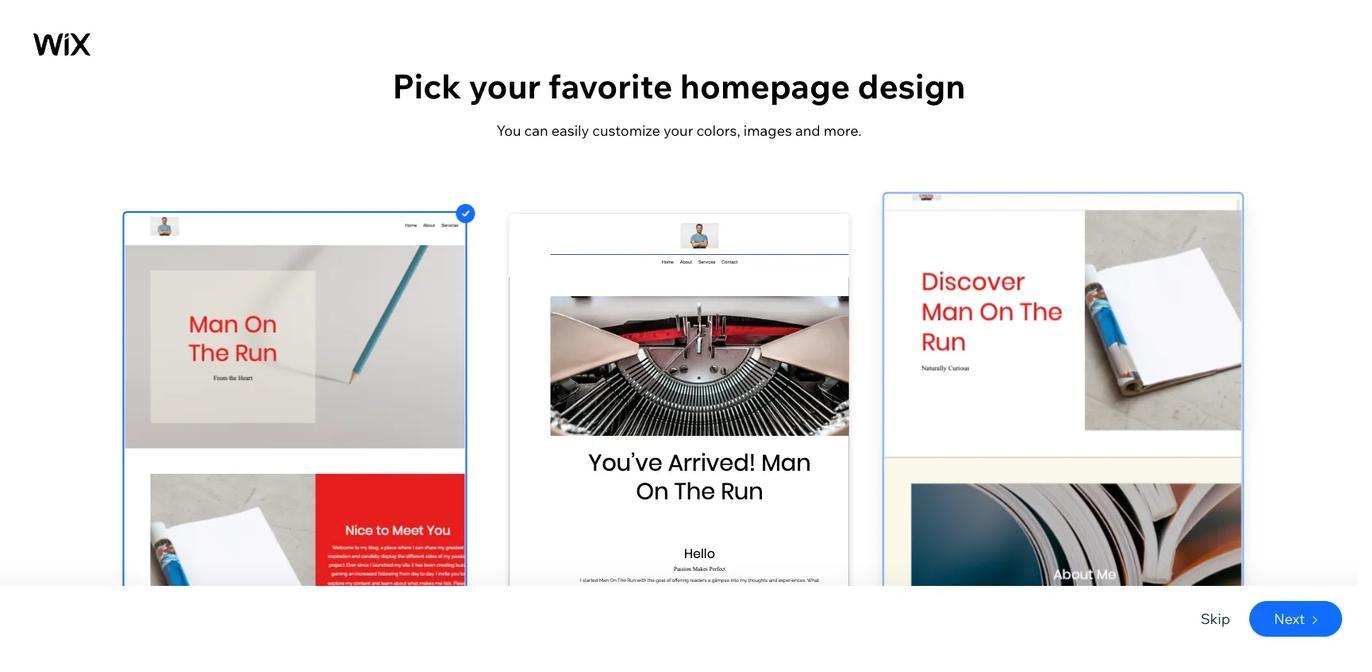 Task type: describe. For each thing, give the bounding box(es) containing it.
design
[[858, 65, 966, 107]]

favorite
[[549, 65, 673, 107]]

design...
[[789, 277, 892, 309]]

are
[[559, 122, 580, 140]]

5 /5
[[869, 340, 884, 352]]

adding wix blog
[[555, 311, 666, 330]]

them
[[817, 122, 852, 140]]

1 vertical spatial homepage
[[653, 277, 783, 309]]

2 customize from the left
[[746, 122, 814, 140]]

easily
[[552, 122, 589, 140]]

your up images
[[720, 65, 792, 107]]

go
[[633, 364, 647, 378]]

pick your favorite homepage design
[[393, 65, 966, 107]]

your up wix
[[593, 277, 648, 309]]

colors,
[[697, 122, 741, 140]]

2 you from the left
[[691, 122, 715, 140]]

images
[[744, 122, 792, 140]]

add pages to your site
[[500, 65, 858, 107]]

you're
[[555, 364, 588, 378]]

1 customize from the left
[[593, 122, 661, 140]]

5
[[869, 340, 874, 352]]

your right for
[[664, 122, 694, 140]]

to for your
[[679, 65, 713, 107]]

add
[[500, 65, 567, 107]]

good
[[590, 364, 617, 378]]



Task type: locate. For each thing, give the bounding box(es) containing it.
0 horizontal spatial to
[[620, 364, 631, 378]]

homepage up images
[[680, 65, 851, 107]]

adding
[[555, 311, 604, 330]]

customize
[[593, 122, 661, 140], [746, 122, 814, 140]]

you.
[[660, 122, 687, 140]]

1 you from the left
[[497, 122, 521, 140]]

you can easily customize your colors, images and more.
[[497, 122, 862, 140]]

you down add
[[497, 122, 521, 140]]

pages left are
[[515, 122, 556, 140]]

1 horizontal spatial pages
[[574, 65, 671, 107]]

0 horizontal spatial customize
[[593, 122, 661, 140]]

pick
[[393, 65, 461, 107]]

0 vertical spatial homepage
[[680, 65, 851, 107]]

you're good to go
[[555, 364, 647, 378]]

you
[[497, 122, 521, 140], [691, 122, 715, 140]]

can left images
[[719, 122, 742, 140]]

1 horizontal spatial can
[[719, 122, 742, 140]]

1 vertical spatial to
[[620, 364, 631, 378]]

and
[[796, 122, 821, 140]]

to
[[679, 65, 713, 107], [620, 364, 631, 378]]

home
[[60, 46, 94, 60]]

0 vertical spatial pages
[[574, 65, 671, 107]]

preparing your homepage design...
[[467, 277, 892, 309]]

homepage up blog
[[653, 277, 783, 309]]

/5
[[874, 340, 884, 352]]

0 horizontal spatial you
[[497, 122, 521, 140]]

skip
[[1201, 609, 1231, 628], [1201, 609, 1231, 628]]

pages for these
[[515, 122, 556, 140]]

0 horizontal spatial pages
[[515, 122, 556, 140]]

next
[[1274, 609, 1306, 628], [1274, 609, 1306, 628]]

1 can from the left
[[525, 122, 548, 140]]

customize left them
[[746, 122, 814, 140]]

to left go
[[620, 364, 631, 378]]

these pages are tailored for you. you can customize them later.
[[471, 122, 888, 140]]

blog
[[635, 311, 666, 330]]

1 horizontal spatial to
[[679, 65, 713, 107]]

wix
[[607, 311, 632, 330]]

to up you can easily customize your colors, images and more.
[[679, 65, 713, 107]]

these
[[471, 122, 512, 140]]

2 can from the left
[[719, 122, 742, 140]]

your
[[469, 65, 541, 107], [720, 65, 792, 107], [664, 122, 694, 140], [593, 277, 648, 309]]

1 vertical spatial pages
[[515, 122, 556, 140]]

homepage
[[680, 65, 851, 107], [653, 277, 783, 309]]

your up these
[[469, 65, 541, 107]]

0 horizontal spatial can
[[525, 122, 548, 140]]

1 horizontal spatial you
[[691, 122, 715, 140]]

preparing
[[467, 277, 587, 309]]

customize down the favorite
[[593, 122, 661, 140]]

pages
[[574, 65, 671, 107], [515, 122, 556, 140]]

tailored
[[583, 122, 634, 140]]

site
[[800, 65, 858, 107]]

1 horizontal spatial customize
[[746, 122, 814, 140]]

to for go
[[620, 364, 631, 378]]

you right you.
[[691, 122, 715, 140]]

can
[[525, 122, 548, 140], [719, 122, 742, 140]]

for
[[638, 122, 656, 140]]

later.
[[855, 122, 888, 140]]

more.
[[824, 122, 862, 140]]

0 vertical spatial to
[[679, 65, 713, 107]]

can left are
[[525, 122, 548, 140]]

pages up tailored
[[574, 65, 671, 107]]

pages for add
[[574, 65, 671, 107]]



Task type: vqa. For each thing, say whether or not it's contained in the screenshot.
pages associated with Add
yes



